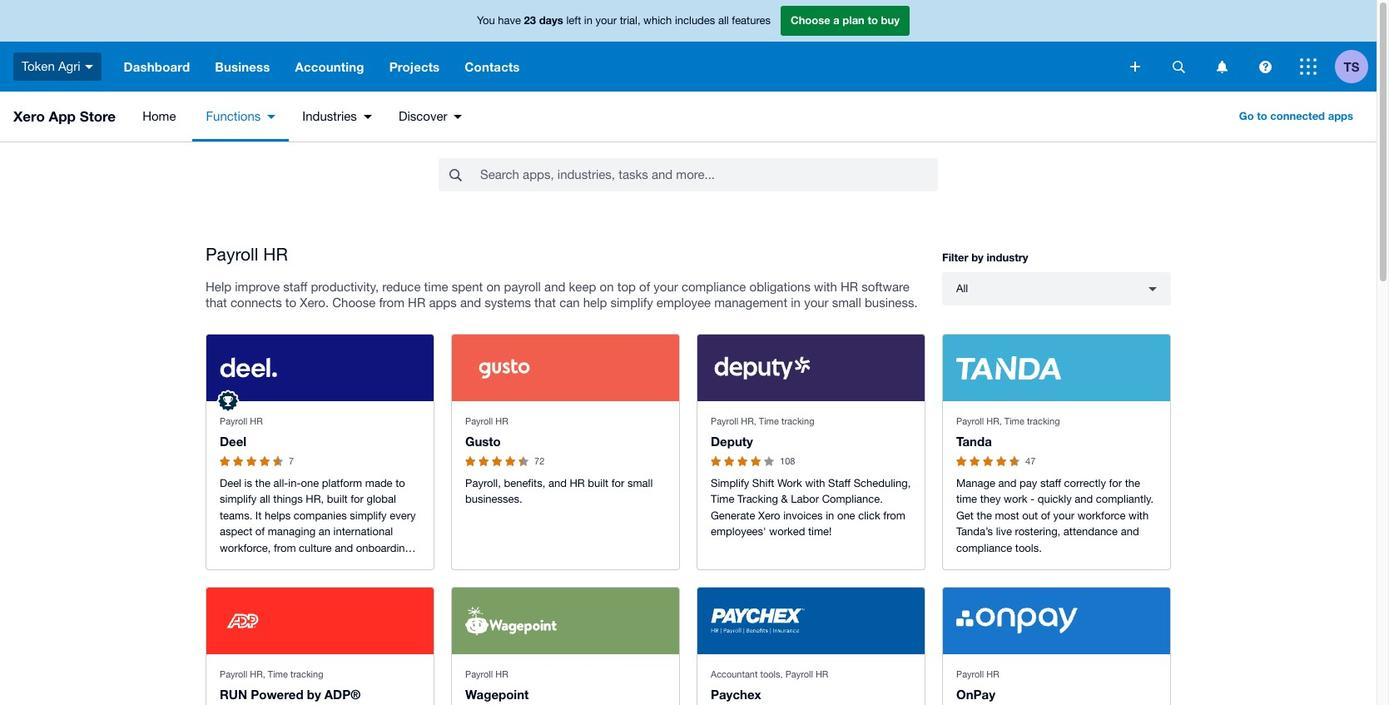 Task type: describe. For each thing, give the bounding box(es) containing it.
hr inside payroll, benefits, and hr built for small businesses.
[[570, 477, 585, 489]]

token
[[22, 59, 55, 73]]

onboarding,
[[356, 542, 414, 554]]

by inside payroll hr, time tracking run powered by adp®
[[307, 687, 321, 702]]

culture
[[299, 542, 332, 554]]

deputy link
[[711, 434, 753, 449]]

deel is the all-in-one platform made to simplify all things hr, built for global teams. it helps companies simplify every aspect of managing an international workforce, from culture and onboarding, to local payroll and compliance.
[[220, 477, 416, 571]]

business
[[215, 59, 270, 74]]

compliance inside help improve staff productivity, reduce time spent on payroll and keep on top of your compliance obligations with hr software that connects to xero. choose from hr apps and systems that can help simplify employee management in your small business.
[[682, 279, 746, 294]]

with inside simplify shift work with staff scheduling, time tracking & labor compliance. generate xero invoices in one click from employees' worked time!
[[806, 477, 826, 489]]

features
[[732, 14, 771, 27]]

payroll for payroll hr wagepoint
[[465, 669, 493, 679]]

connected
[[1271, 109, 1326, 122]]

top
[[618, 279, 636, 294]]

0 horizontal spatial simplify
[[220, 493, 257, 506]]

apps inside help improve staff productivity, reduce time spent on payroll and keep on top of your compliance obligations with hr software that connects to xero. choose from hr apps and systems that can help simplify employee management in your small business.
[[429, 296, 457, 310]]

tools,
[[761, 669, 783, 679]]

they
[[981, 493, 1001, 506]]

hr, for tanda
[[987, 416, 1002, 426]]

every
[[390, 509, 416, 522]]

from inside simplify shift work with staff scheduling, time tracking & labor compliance. generate xero invoices in one click from employees' worked time!
[[884, 509, 906, 522]]

to right made
[[396, 477, 405, 489]]

trial,
[[620, 14, 641, 27]]

for for time
[[1110, 477, 1123, 489]]

svg image inside token agri popup button
[[85, 65, 93, 69]]

rostering,
[[1016, 526, 1061, 538]]

run powered by adp® link
[[220, 687, 361, 702]]

2 that from the left
[[535, 296, 556, 310]]

software
[[862, 279, 910, 294]]

reduce
[[382, 279, 421, 294]]

payroll for payroll hr onpay
[[957, 669, 984, 679]]

to right go
[[1258, 109, 1268, 122]]

payroll for payroll hr
[[206, 244, 258, 264]]

deputy
[[711, 434, 753, 449]]

of inside manage and pay staff correctly for the time they work - quickly and compliantly. get the most out of your workforce with tanda's live rostering, attendance and compliance tools.
[[1041, 509, 1051, 522]]

time inside help improve staff productivity, reduce time spent on payroll and keep on top of your compliance obligations with hr software that connects to xero. choose from hr apps and systems that can help simplify employee management in your small business.
[[424, 279, 448, 294]]

and down workforce
[[1121, 526, 1140, 538]]

an
[[319, 526, 331, 538]]

management
[[715, 296, 788, 310]]

labor
[[791, 493, 819, 506]]

and up the compliance.
[[335, 542, 353, 554]]

xero inside simplify shift work with staff scheduling, time tracking & labor compliance. generate xero invoices in one click from employees' worked time!
[[759, 509, 781, 522]]

deel inside deel is the all-in-one platform made to simplify all things hr, built for global teams. it helps companies simplify every aspect of managing an international workforce, from culture and onboarding, to local payroll and compliance.
[[220, 477, 241, 489]]

app
[[49, 107, 76, 125]]

payroll hr onpay
[[957, 669, 1000, 702]]

of inside help improve staff productivity, reduce time spent on payroll and keep on top of your compliance obligations with hr software that connects to xero. choose from hr apps and systems that can help simplify employee management in your small business.
[[640, 279, 650, 294]]

hr down reduce
[[408, 296, 426, 310]]

adp®
[[325, 687, 361, 702]]

token agri
[[22, 59, 80, 73]]

employee
[[657, 296, 711, 310]]

dashboard link
[[111, 42, 203, 92]]

and up can
[[545, 279, 566, 294]]

run powered by adp® app logo image
[[220, 607, 265, 635]]

made
[[365, 477, 393, 489]]

functions button
[[193, 92, 289, 142]]

tracking for deputy
[[782, 416, 815, 426]]

workforce
[[1078, 509, 1126, 522]]

1 horizontal spatial the
[[977, 509, 992, 522]]

companies
[[294, 509, 347, 522]]

it
[[256, 509, 262, 522]]

wagepoint link
[[465, 687, 529, 702]]

accounting button
[[283, 42, 377, 92]]

0 vertical spatial xero
[[13, 107, 45, 125]]

generate
[[711, 509, 756, 522]]

from inside deel is the all-in-one platform made to simplify all things hr, built for global teams. it helps companies simplify every aspect of managing an international workforce, from culture and onboarding, to local payroll and compliance.
[[274, 542, 296, 554]]

obligations
[[750, 279, 811, 294]]

built inside payroll, benefits, and hr built for small businesses.
[[588, 477, 609, 489]]

-
[[1031, 493, 1035, 506]]

business.
[[865, 296, 918, 310]]

industries button
[[289, 92, 385, 142]]

payroll inside accountant tools, payroll hr paychex
[[786, 669, 813, 679]]

out
[[1023, 509, 1038, 522]]

payroll, benefits, and hr built for small businesses.
[[465, 477, 653, 506]]

in inside help improve staff productivity, reduce time spent on payroll and keep on top of your compliance obligations with hr software that connects to xero. choose from hr apps and systems that can help simplify employee management in your small business.
[[791, 296, 801, 310]]

tools.
[[1016, 542, 1042, 554]]

time inside manage and pay staff correctly for the time they work - quickly and compliantly. get the most out of your workforce with tanda's live rostering, attendance and compliance tools.
[[957, 493, 978, 506]]

payroll inside help improve staff productivity, reduce time spent on payroll and keep on top of your compliance obligations with hr software that connects to xero. choose from hr apps and systems that can help simplify employee management in your small business.
[[504, 279, 541, 294]]

local
[[232, 558, 255, 571]]

and down culture
[[293, 558, 311, 571]]

get
[[957, 509, 974, 522]]

store
[[80, 107, 116, 125]]

all button
[[943, 272, 1172, 306]]

banner containing ts
[[0, 0, 1377, 92]]

payroll for payroll hr, time tracking tanda
[[957, 416, 984, 426]]

businesses.
[[465, 493, 523, 506]]

manage and pay staff correctly for the time they work - quickly and compliantly. get the most out of your workforce with tanda's live rostering, attendance and compliance tools.
[[957, 477, 1154, 554]]

tracking inside payroll hr, time tracking run powered by adp®
[[291, 669, 323, 679]]

paychex
[[711, 687, 762, 702]]

tanda logo image
[[957, 356, 1062, 379]]

and inside payroll, benefits, and hr built for small businesses.
[[549, 477, 567, 489]]

hr left software
[[841, 279, 859, 294]]

keep
[[569, 279, 597, 294]]

time inside simplify shift work with staff scheduling, time tracking & labor compliance. generate xero invoices in one click from employees' worked time!
[[711, 493, 735, 506]]

staff inside help improve staff productivity, reduce time spent on payroll and keep on top of your compliance obligations with hr software that connects to xero. choose from hr apps and systems that can help simplify employee management in your small business.
[[283, 279, 308, 294]]

0 vertical spatial choose
[[791, 14, 831, 27]]

xero app store
[[13, 107, 116, 125]]

contacts button
[[452, 42, 533, 92]]

in inside you have 23 days left in your trial, which includes all features
[[584, 14, 593, 27]]

payroll for payroll hr, time tracking deputy
[[711, 416, 739, 426]]

hr inside "payroll hr onpay"
[[987, 669, 1000, 679]]

payroll,
[[465, 477, 501, 489]]

your inside you have 23 days left in your trial, which includes all features
[[596, 14, 617, 27]]

systems
[[485, 296, 531, 310]]

teams.
[[220, 509, 253, 522]]

agri
[[58, 59, 80, 73]]

your up employee
[[654, 279, 678, 294]]

to left the local
[[220, 558, 229, 571]]

108
[[780, 457, 796, 467]]

connects
[[231, 296, 282, 310]]

simplify inside help improve staff productivity, reduce time spent on payroll and keep on top of your compliance obligations with hr software that connects to xero. choose from hr apps and systems that can help simplify employee management in your small business.
[[611, 296, 653, 310]]

tanda
[[957, 434, 992, 449]]

time for tanda
[[1005, 416, 1025, 426]]

23
[[524, 14, 536, 27]]

compliance inside manage and pay staff correctly for the time they work - quickly and compliantly. get the most out of your workforce with tanda's live rostering, attendance and compliance tools.
[[957, 542, 1013, 554]]

dashboard
[[124, 59, 190, 74]]

1 that from the left
[[206, 296, 227, 310]]

one inside deel is the all-in-one platform made to simplify all things hr, built for global teams. it helps companies simplify every aspect of managing an international workforce, from culture and onboarding, to local payroll and compliance.
[[301, 477, 319, 489]]

deel link
[[220, 434, 247, 449]]

powered
[[251, 687, 304, 702]]

paychex link
[[711, 687, 762, 702]]

buy
[[881, 14, 900, 27]]

&
[[782, 493, 788, 506]]

built inside deel is the all-in-one platform made to simplify all things hr, built for global teams. it helps companies simplify every aspect of managing an international workforce, from culture and onboarding, to local payroll and compliance.
[[327, 493, 348, 506]]

tracking
[[738, 493, 779, 506]]

with inside help improve staff productivity, reduce time spent on payroll and keep on top of your compliance obligations with hr software that connects to xero. choose from hr apps and systems that can help simplify employee management in your small business.
[[814, 279, 838, 294]]

payroll hr gusto
[[465, 416, 509, 449]]

47
[[1026, 457, 1036, 467]]

tanda link
[[957, 434, 992, 449]]

hr, for run
[[250, 669, 265, 679]]

compliance.
[[314, 558, 373, 571]]

run
[[220, 687, 247, 702]]

hr inside accountant tools, payroll hr paychex
[[816, 669, 829, 679]]

onpay
[[957, 687, 996, 702]]

global
[[367, 493, 396, 506]]

discover button
[[385, 92, 476, 142]]

all
[[957, 282, 969, 295]]

invoices
[[784, 509, 823, 522]]

choose inside help improve staff productivity, reduce time spent on payroll and keep on top of your compliance obligations with hr software that connects to xero. choose from hr apps and systems that can help simplify employee management in your small business.
[[332, 296, 376, 310]]

choose a plan to buy
[[791, 14, 900, 27]]

compliantly.
[[1097, 493, 1154, 506]]

pay
[[1020, 477, 1038, 489]]

and up work
[[999, 477, 1017, 489]]



Task type: locate. For each thing, give the bounding box(es) containing it.
1 vertical spatial with
[[806, 477, 826, 489]]

time for deputy
[[759, 416, 779, 426]]

hr, up companies
[[306, 493, 324, 506]]

2 vertical spatial simplify
[[350, 509, 387, 522]]

built down platform
[[327, 493, 348, 506]]

xero.
[[300, 296, 329, 310]]

0 horizontal spatial in
[[584, 14, 593, 27]]

deel app logo image
[[220, 357, 277, 378]]

simplify down top
[[611, 296, 653, 310]]

in-
[[288, 477, 301, 489]]

payroll inside payroll hr wagepoint
[[465, 669, 493, 679]]

0 vertical spatial payroll
[[504, 279, 541, 294]]

0 horizontal spatial of
[[256, 526, 265, 538]]

tracking
[[782, 416, 815, 426], [1028, 416, 1060, 426], [291, 669, 323, 679]]

time inside payroll hr, time tracking run powered by adp®
[[268, 669, 288, 679]]

0 vertical spatial one
[[301, 477, 319, 489]]

xero
[[13, 107, 45, 125], [759, 509, 781, 522]]

72
[[535, 457, 545, 467]]

payroll for payroll hr deel
[[220, 416, 247, 426]]

tracking inside payroll hr, time tracking deputy
[[782, 416, 815, 426]]

on left top
[[600, 279, 614, 294]]

banner
[[0, 0, 1377, 92]]

days
[[539, 14, 564, 27]]

1 vertical spatial all
[[260, 493, 270, 506]]

of right 'out'
[[1041, 509, 1051, 522]]

token agri button
[[0, 42, 111, 92]]

hr right featured app image
[[250, 416, 263, 426]]

with
[[814, 279, 838, 294], [806, 477, 826, 489], [1129, 509, 1149, 522]]

hr up 'gusto'
[[496, 416, 509, 426]]

1 horizontal spatial tracking
[[782, 416, 815, 426]]

employees'
[[711, 526, 767, 538]]

1 horizontal spatial by
[[972, 250, 984, 264]]

2 horizontal spatial simplify
[[611, 296, 653, 310]]

1 horizontal spatial for
[[612, 477, 625, 489]]

time left spent
[[424, 279, 448, 294]]

0 vertical spatial by
[[972, 250, 984, 264]]

with down compliantly.
[[1129, 509, 1149, 522]]

all inside deel is the all-in-one platform made to simplify all things hr, built for global teams. it helps companies simplify every aspect of managing an international workforce, from culture and onboarding, to local payroll and compliance.
[[260, 493, 270, 506]]

payroll
[[206, 244, 258, 264], [220, 416, 247, 426], [465, 416, 493, 426], [711, 416, 739, 426], [957, 416, 984, 426], [220, 669, 247, 679], [465, 669, 493, 679], [786, 669, 813, 679], [957, 669, 984, 679]]

staff up quickly
[[1041, 477, 1062, 489]]

your inside manage and pay staff correctly for the time they work - quickly and compliantly. get the most out of your workforce with tanda's live rostering, attendance and compliance tools.
[[1054, 509, 1075, 522]]

payroll up 'onpay'
[[957, 669, 984, 679]]

0 horizontal spatial the
[[255, 477, 271, 489]]

hr, for deputy
[[741, 416, 757, 426]]

manage
[[957, 477, 996, 489]]

paychex app logo image
[[711, 607, 805, 635]]

and right 'benefits,'
[[549, 477, 567, 489]]

1 horizontal spatial staff
[[1041, 477, 1062, 489]]

work
[[1004, 493, 1028, 506]]

2 vertical spatial from
[[274, 542, 296, 554]]

2 horizontal spatial the
[[1126, 477, 1141, 489]]

with right obligations
[[814, 279, 838, 294]]

a
[[834, 14, 840, 27]]

your left trial,
[[596, 14, 617, 27]]

compliance
[[682, 279, 746, 294], [957, 542, 1013, 554]]

1 vertical spatial from
[[884, 509, 906, 522]]

2 vertical spatial of
[[256, 526, 265, 538]]

0 vertical spatial from
[[379, 296, 405, 310]]

1 vertical spatial compliance
[[957, 542, 1013, 554]]

2 vertical spatial with
[[1129, 509, 1149, 522]]

choose
[[791, 14, 831, 27], [332, 296, 376, 310]]

hr, inside payroll hr, time tracking tanda
[[987, 416, 1002, 426]]

hr right 'benefits,'
[[570, 477, 585, 489]]

one down compliance. on the bottom right of the page
[[838, 509, 856, 522]]

the right is
[[255, 477, 271, 489]]

0 vertical spatial time
[[424, 279, 448, 294]]

time down the 'deputy logo'
[[759, 416, 779, 426]]

2 deel from the top
[[220, 477, 241, 489]]

payroll hr wagepoint
[[465, 669, 529, 702]]

help
[[206, 279, 232, 294]]

with inside manage and pay staff correctly for the time they work - quickly and compliantly. get the most out of your workforce with tanda's live rostering, attendance and compliance tools.
[[1129, 509, 1149, 522]]

0 vertical spatial simplify
[[611, 296, 653, 310]]

from inside help improve staff productivity, reduce time spent on payroll and keep on top of your compliance obligations with hr software that connects to xero. choose from hr apps and systems that can help simplify employee management in your small business.
[[379, 296, 405, 310]]

you
[[477, 14, 495, 27]]

1 horizontal spatial xero
[[759, 509, 781, 522]]

to
[[868, 14, 878, 27], [1258, 109, 1268, 122], [286, 296, 297, 310], [396, 477, 405, 489], [220, 558, 229, 571]]

0 horizontal spatial that
[[206, 296, 227, 310]]

0 vertical spatial all
[[719, 14, 729, 27]]

tanda's
[[957, 526, 993, 538]]

compliance down tanda's on the right bottom of page
[[957, 542, 1013, 554]]

hr, inside payroll hr, time tracking deputy
[[741, 416, 757, 426]]

payroll inside deel is the all-in-one platform made to simplify all things hr, built for global teams. it helps companies simplify every aspect of managing an international workforce, from culture and onboarding, to local payroll and compliance.
[[258, 558, 290, 571]]

all inside you have 23 days left in your trial, which includes all features
[[719, 14, 729, 27]]

all for days
[[719, 14, 729, 27]]

1 horizontal spatial payroll
[[504, 279, 541, 294]]

gusto logo image image
[[465, 354, 543, 382]]

hr inside payroll hr gusto
[[496, 416, 509, 426]]

staff inside manage and pay staff correctly for the time they work - quickly and compliantly. get the most out of your workforce with tanda's live rostering, attendance and compliance tools.
[[1041, 477, 1062, 489]]

0 horizontal spatial xero
[[13, 107, 45, 125]]

tracking inside payroll hr, time tracking tanda
[[1028, 416, 1060, 426]]

0 horizontal spatial tracking
[[291, 669, 323, 679]]

and down spent
[[460, 296, 481, 310]]

with up labor
[[806, 477, 826, 489]]

time inside payroll hr, time tracking deputy
[[759, 416, 779, 426]]

payroll hr, time tracking tanda
[[957, 416, 1060, 449]]

payroll up deputy "link"
[[711, 416, 739, 426]]

one
[[301, 477, 319, 489], [838, 509, 856, 522]]

compliance up employee
[[682, 279, 746, 294]]

correctly
[[1065, 477, 1107, 489]]

0 horizontal spatial one
[[301, 477, 319, 489]]

international
[[334, 526, 393, 538]]

payroll up deel link
[[220, 416, 247, 426]]

featured app image
[[212, 384, 245, 418]]

apps right connected
[[1329, 109, 1354, 122]]

svg image
[[1301, 58, 1317, 75], [1217, 60, 1228, 73], [1259, 60, 1272, 73], [1131, 62, 1141, 72]]

0 horizontal spatial from
[[274, 542, 296, 554]]

click
[[859, 509, 881, 522]]

hr up 'onpay'
[[987, 669, 1000, 679]]

0 horizontal spatial compliance
[[682, 279, 746, 294]]

0 vertical spatial compliance
[[682, 279, 746, 294]]

deel left is
[[220, 477, 241, 489]]

1 horizontal spatial compliance
[[957, 542, 1013, 554]]

2 horizontal spatial in
[[826, 509, 835, 522]]

1 horizontal spatial svg image
[[1173, 60, 1185, 73]]

to left xero.
[[286, 296, 297, 310]]

payroll for payroll hr gusto
[[465, 416, 493, 426]]

the down they
[[977, 509, 992, 522]]

industries
[[303, 109, 357, 123]]

tracking up 47
[[1028, 416, 1060, 426]]

payroll inside payroll hr, time tracking deputy
[[711, 416, 739, 426]]

onpay app logo image
[[957, 608, 1078, 634]]

which
[[644, 14, 672, 27]]

1 horizontal spatial of
[[640, 279, 650, 294]]

payroll right the local
[[258, 558, 290, 571]]

improve
[[235, 279, 280, 294]]

discover
[[399, 109, 448, 123]]

one inside simplify shift work with staff scheduling, time tracking & labor compliance. generate xero invoices in one click from employees' worked time!
[[838, 509, 856, 522]]

projects
[[389, 59, 440, 74]]

1 horizontal spatial small
[[832, 296, 862, 310]]

wagepoint app logo image
[[465, 607, 557, 635]]

menu containing home
[[126, 92, 476, 142]]

home
[[143, 109, 176, 123]]

1 horizontal spatial that
[[535, 296, 556, 310]]

1 horizontal spatial choose
[[791, 14, 831, 27]]

by
[[972, 250, 984, 264], [307, 687, 321, 702]]

simplify up "international"
[[350, 509, 387, 522]]

apps
[[1329, 109, 1354, 122], [429, 296, 457, 310]]

menu
[[126, 92, 476, 142]]

apps inside go to connected apps link
[[1329, 109, 1354, 122]]

in right left on the left
[[584, 14, 593, 27]]

accountant tools, payroll hr paychex
[[711, 669, 829, 702]]

payroll up systems
[[504, 279, 541, 294]]

0 horizontal spatial by
[[307, 687, 321, 702]]

deel down featured app image
[[220, 434, 247, 449]]

your down quickly
[[1054, 509, 1075, 522]]

svg image
[[1173, 60, 1185, 73], [85, 65, 93, 69]]

managing
[[268, 526, 316, 538]]

2 horizontal spatial tracking
[[1028, 416, 1060, 426]]

staff up xero.
[[283, 279, 308, 294]]

tracking up run powered by adp® link
[[291, 669, 323, 679]]

1 horizontal spatial built
[[588, 477, 609, 489]]

by right filter
[[972, 250, 984, 264]]

that down help
[[206, 296, 227, 310]]

1 vertical spatial built
[[327, 493, 348, 506]]

payroll inside payroll hr, time tracking run powered by adp®
[[220, 669, 247, 679]]

xero left app
[[13, 107, 45, 125]]

projects button
[[377, 42, 452, 92]]

of inside deel is the all-in-one platform made to simplify all things hr, built for global teams. it helps companies simplify every aspect of managing an international workforce, from culture and onboarding, to local payroll and compliance.
[[256, 526, 265, 538]]

payroll up run
[[220, 669, 247, 679]]

deel
[[220, 434, 247, 449], [220, 477, 241, 489]]

0 vertical spatial staff
[[283, 279, 308, 294]]

for inside manage and pay staff correctly for the time they work - quickly and compliantly. get the most out of your workforce with tanda's live rostering, attendance and compliance tools.
[[1110, 477, 1123, 489]]

0 vertical spatial with
[[814, 279, 838, 294]]

hr, up 'deputy' at bottom right
[[741, 416, 757, 426]]

1 deel from the top
[[220, 434, 247, 449]]

hr, inside deel is the all-in-one platform made to simplify all things hr, built for global teams. it helps companies simplify every aspect of managing an international workforce, from culture and onboarding, to local payroll and compliance.
[[306, 493, 324, 506]]

None search field
[[439, 158, 938, 192]]

0 horizontal spatial small
[[628, 477, 653, 489]]

all up it
[[260, 493, 270, 506]]

is
[[244, 477, 252, 489]]

time inside payroll hr, time tracking tanda
[[1005, 416, 1025, 426]]

payroll hr
[[206, 244, 288, 264]]

one up things at the bottom
[[301, 477, 319, 489]]

hr right tools,
[[816, 669, 829, 679]]

payroll right tools,
[[786, 669, 813, 679]]

deel inside payroll hr deel
[[220, 434, 247, 449]]

from down reduce
[[379, 296, 405, 310]]

payroll up wagepoint
[[465, 669, 493, 679]]

hr up improve
[[263, 244, 288, 264]]

1 vertical spatial by
[[307, 687, 321, 702]]

time up powered
[[268, 669, 288, 679]]

payroll inside payroll hr, time tracking tanda
[[957, 416, 984, 426]]

to left buy
[[868, 14, 878, 27]]

payroll for payroll hr, time tracking run powered by adp®
[[220, 669, 247, 679]]

time down tanda logo
[[1005, 416, 1025, 426]]

ts button
[[1336, 42, 1377, 92]]

simplify
[[711, 477, 750, 489]]

payroll up 'gusto'
[[465, 416, 493, 426]]

1 on from the left
[[487, 279, 501, 294]]

your down obligations
[[805, 296, 829, 310]]

simplify up 'teams.'
[[220, 493, 257, 506]]

by left adp®
[[307, 687, 321, 702]]

help improve staff productivity, reduce time spent on payroll and keep on top of your compliance obligations with hr software that connects to xero. choose from hr apps and systems that can help simplify employee management in your small business.
[[206, 279, 918, 310]]

payroll inside payroll hr deel
[[220, 416, 247, 426]]

hr inside payroll hr deel
[[250, 416, 263, 426]]

0 horizontal spatial built
[[327, 493, 348, 506]]

0 horizontal spatial time
[[424, 279, 448, 294]]

ts
[[1344, 59, 1360, 74]]

all left "features"
[[719, 14, 729, 27]]

all-
[[274, 477, 288, 489]]

payroll inside payroll hr gusto
[[465, 416, 493, 426]]

functions
[[206, 109, 261, 123]]

staff
[[283, 279, 308, 294], [1041, 477, 1062, 489]]

1 vertical spatial apps
[[429, 296, 457, 310]]

on up systems
[[487, 279, 501, 294]]

and down correctly
[[1075, 493, 1094, 506]]

in inside simplify shift work with staff scheduling, time tracking & labor compliance. generate xero invoices in one click from employees' worked time!
[[826, 509, 835, 522]]

choose down productivity, at the top left
[[332, 296, 376, 310]]

hr,
[[741, 416, 757, 426], [987, 416, 1002, 426], [306, 493, 324, 506], [250, 669, 265, 679]]

0 vertical spatial apps
[[1329, 109, 1354, 122]]

time down simplify
[[711, 493, 735, 506]]

of right top
[[640, 279, 650, 294]]

1 horizontal spatial simplify
[[350, 509, 387, 522]]

0 horizontal spatial staff
[[283, 279, 308, 294]]

from down managing
[[274, 542, 296, 554]]

in down obligations
[[791, 296, 801, 310]]

1 vertical spatial choose
[[332, 296, 376, 310]]

things
[[273, 493, 303, 506]]

1 horizontal spatial on
[[600, 279, 614, 294]]

for inside payroll, benefits, and hr built for small businesses.
[[612, 477, 625, 489]]

1 horizontal spatial one
[[838, 509, 856, 522]]

0 vertical spatial built
[[588, 477, 609, 489]]

tracking up 108
[[782, 416, 815, 426]]

attendance
[[1064, 526, 1118, 538]]

1 vertical spatial simplify
[[220, 493, 257, 506]]

of down it
[[256, 526, 265, 538]]

and
[[545, 279, 566, 294], [460, 296, 481, 310], [549, 477, 567, 489], [999, 477, 1017, 489], [1075, 493, 1094, 506], [1121, 526, 1140, 538], [335, 542, 353, 554], [293, 558, 311, 571]]

1 vertical spatial payroll
[[258, 558, 290, 571]]

0 horizontal spatial for
[[351, 493, 364, 506]]

1 horizontal spatial time
[[957, 493, 978, 506]]

all for all-
[[260, 493, 270, 506]]

1 vertical spatial staff
[[1041, 477, 1062, 489]]

0 horizontal spatial all
[[260, 493, 270, 506]]

0 vertical spatial small
[[832, 296, 862, 310]]

worked
[[770, 526, 806, 538]]

1 vertical spatial deel
[[220, 477, 241, 489]]

tracking for tanda
[[1028, 416, 1060, 426]]

left
[[567, 14, 581, 27]]

the inside deel is the all-in-one platform made to simplify all things hr, built for global teams. it helps companies simplify every aspect of managing an international workforce, from culture and onboarding, to local payroll and compliance.
[[255, 477, 271, 489]]

helps
[[265, 509, 291, 522]]

hr, up powered
[[250, 669, 265, 679]]

the up compliantly.
[[1126, 477, 1141, 489]]

gusto link
[[465, 434, 501, 449]]

hr, inside payroll hr, time tracking run powered by adp®
[[250, 669, 265, 679]]

of
[[640, 279, 650, 294], [1041, 509, 1051, 522], [256, 526, 265, 538]]

2 vertical spatial in
[[826, 509, 835, 522]]

0 horizontal spatial choose
[[332, 296, 376, 310]]

choose left a
[[791, 14, 831, 27]]

hr inside payroll hr wagepoint
[[496, 669, 509, 679]]

simplify
[[611, 296, 653, 310], [220, 493, 257, 506], [350, 509, 387, 522]]

business button
[[203, 42, 283, 92]]

0 horizontal spatial apps
[[429, 296, 457, 310]]

0 horizontal spatial svg image
[[85, 65, 93, 69]]

1 vertical spatial in
[[791, 296, 801, 310]]

time up get
[[957, 493, 978, 506]]

1 horizontal spatial apps
[[1329, 109, 1354, 122]]

1 horizontal spatial in
[[791, 296, 801, 310]]

work
[[778, 477, 803, 489]]

go to connected apps link
[[1230, 103, 1364, 130]]

1 horizontal spatial from
[[379, 296, 405, 310]]

go to connected apps
[[1240, 109, 1354, 122]]

1 horizontal spatial all
[[719, 14, 729, 27]]

apps down spent
[[429, 296, 457, 310]]

for for gusto
[[612, 477, 625, 489]]

xero down tracking
[[759, 509, 781, 522]]

help
[[584, 296, 607, 310]]

simplify shift work with staff scheduling, time tracking & labor compliance. generate xero invoices in one click from employees' worked time!
[[711, 477, 911, 538]]

small inside payroll, benefits, and hr built for small businesses.
[[628, 477, 653, 489]]

small inside help improve staff productivity, reduce time spent on payroll and keep on top of your compliance obligations with hr software that connects to xero. choose from hr apps and systems that can help simplify employee management in your small business.
[[832, 296, 862, 310]]

payroll up the tanda
[[957, 416, 984, 426]]

from right click
[[884, 509, 906, 522]]

2 horizontal spatial from
[[884, 509, 906, 522]]

built right 'benefits,'
[[588, 477, 609, 489]]

time for run
[[268, 669, 288, 679]]

quickly
[[1038, 493, 1072, 506]]

0 vertical spatial deel
[[220, 434, 247, 449]]

to inside help improve staff productivity, reduce time spent on payroll and keep on top of your compliance obligations with hr software that connects to xero. choose from hr apps and systems that can help simplify employee management in your small business.
[[286, 296, 297, 310]]

payroll inside "payroll hr onpay"
[[957, 669, 984, 679]]

hr up wagepoint
[[496, 669, 509, 679]]

payroll up help
[[206, 244, 258, 264]]

contacts
[[465, 59, 520, 74]]

1 vertical spatial time
[[957, 493, 978, 506]]

0 horizontal spatial payroll
[[258, 558, 290, 571]]

0 vertical spatial of
[[640, 279, 650, 294]]

0 vertical spatial in
[[584, 14, 593, 27]]

2 horizontal spatial of
[[1041, 509, 1051, 522]]

deputy logo image
[[711, 354, 815, 382]]

in up time!
[[826, 509, 835, 522]]

for inside deel is the all-in-one platform made to simplify all things hr, built for global teams. it helps companies simplify every aspect of managing an international workforce, from culture and onboarding, to local payroll and compliance.
[[351, 493, 364, 506]]

1 vertical spatial one
[[838, 509, 856, 522]]

Search apps, industries, tasks and more... field
[[479, 159, 938, 191]]

1 vertical spatial xero
[[759, 509, 781, 522]]

can
[[560, 296, 580, 310]]

filter
[[943, 250, 969, 264]]

0 horizontal spatial on
[[487, 279, 501, 294]]

2 horizontal spatial for
[[1110, 477, 1123, 489]]

shift
[[753, 477, 775, 489]]

1 vertical spatial small
[[628, 477, 653, 489]]

that left can
[[535, 296, 556, 310]]

hr, up tanda link
[[987, 416, 1002, 426]]

filter by industry
[[943, 250, 1029, 264]]

2 on from the left
[[600, 279, 614, 294]]

1 vertical spatial of
[[1041, 509, 1051, 522]]



Task type: vqa. For each thing, say whether or not it's contained in the screenshot.
the Industries Dropdown Button
yes



